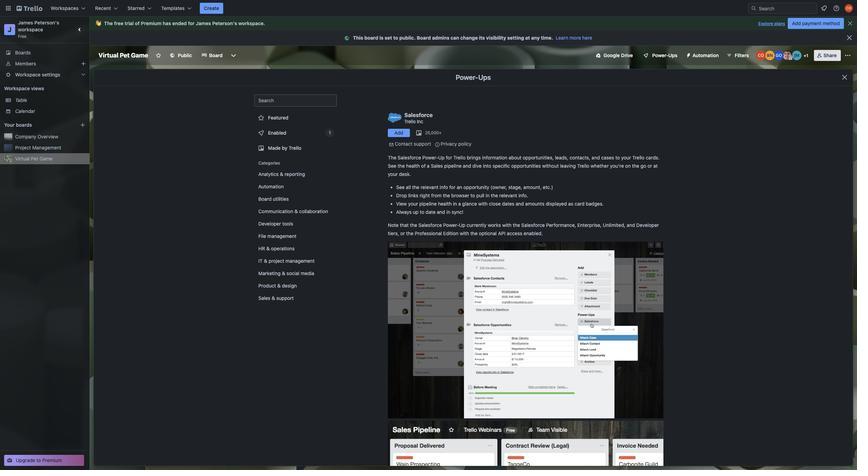 Task type: describe. For each thing, give the bounding box(es) containing it.
add payment method button
[[788, 18, 844, 29]]

dive
[[473, 163, 482, 169]]

& for marketing
[[282, 271, 285, 276]]

sales & support
[[258, 295, 294, 301]]

power- inside note that the salesforce power-up currently works with the salesforce performance, enterprise, unlimited, and developer tiers, or the professional edition with the optional api access enabled.
[[443, 222, 459, 228]]

open information menu image
[[833, 5, 840, 12]]

on
[[625, 163, 631, 169]]

back to home image
[[17, 3, 42, 14]]

sync!
[[452, 209, 464, 215]]

featured link
[[254, 111, 337, 125]]

0 vertical spatial +
[[804, 53, 807, 58]]

brings
[[467, 155, 481, 161]]

0 notifications image
[[820, 4, 828, 12]]

christina overa (christinaovera) image inside primary element
[[845, 4, 853, 12]]

1 vertical spatial in
[[453, 201, 457, 207]]

virtual pet game inside text field
[[99, 52, 148, 59]]

workspace inside james peterson's workspace free
[[18, 27, 43, 32]]

1 horizontal spatial support
[[414, 141, 431, 147]]

or inside the salesforce power-up for trello brings information about opportunities, leads, contacts, and cases to your trello cards. see the health of a sales pipeline and dive into specific opportunities without leaving trello whether you're on the go or at your desk.
[[648, 163, 652, 169]]

2 sm image from the left
[[434, 141, 441, 148]]

Search text field
[[254, 94, 337, 107]]

google
[[604, 52, 620, 58]]

info.
[[519, 193, 528, 198]]

any
[[531, 35, 540, 41]]

workspaces button
[[47, 3, 90, 14]]

virtual pet game link
[[15, 155, 85, 162]]

developer tools link
[[254, 218, 337, 230]]

this board is set to public. board admins can change its visibility setting at any time. learn more here
[[353, 35, 592, 41]]

the right on
[[632, 163, 639, 169]]

salesforce trello inc
[[404, 112, 433, 124]]

public
[[178, 52, 192, 58]]

cases
[[601, 155, 614, 161]]

up inside the salesforce power-up for trello brings information about opportunities, leads, contacts, and cases to your trello cards. see the health of a sales pipeline and dive into specific opportunities without leaving trello whether you're on the go or at your desk.
[[438, 155, 445, 161]]

0 horizontal spatial ups
[[478, 73, 491, 81]]

1 screenshot image from the top
[[388, 242, 664, 419]]

google drive
[[604, 52, 633, 58]]

& for hr
[[266, 246, 270, 252]]

time.
[[541, 35, 553, 41]]

1 vertical spatial relevant
[[500, 193, 517, 198]]

pipeline inside the salesforce power-up for trello brings information about opportunities, leads, contacts, and cases to your trello cards. see the health of a sales pipeline and dive into specific opportunities without leaving trello whether you're on the go or at your desk.
[[444, 163, 462, 169]]

create
[[204, 5, 219, 11]]

contact
[[395, 141, 413, 147]]

project
[[15, 145, 31, 151]]

& for sales
[[272, 295, 275, 301]]

sm image for this board is set to public. board admins can change its visibility setting at any time.
[[344, 35, 353, 42]]

design
[[282, 283, 297, 289]]

& for analytics
[[280, 171, 283, 177]]

0 vertical spatial relevant
[[421, 184, 439, 190]]

drive
[[621, 52, 633, 58]]

pull
[[477, 193, 485, 198]]

management inside 'file management' link
[[267, 233, 297, 239]]

workspaces
[[51, 5, 79, 11]]

info
[[440, 184, 448, 190]]

members
[[15, 61, 36, 67]]

1 vertical spatial power-ups
[[456, 73, 491, 81]]

gary orlando (garyorlando) image
[[774, 51, 784, 60]]

2 horizontal spatial board
[[417, 35, 431, 41]]

this member is an admin of this board. image
[[789, 57, 792, 60]]

optional
[[479, 231, 497, 236]]

25,000
[[425, 130, 439, 135]]

you're
[[610, 163, 624, 169]]

trello inside salesforce trello inc
[[404, 118, 416, 124]]

ups inside button
[[669, 52, 678, 58]]

privacy
[[441, 141, 457, 147]]

about
[[509, 155, 522, 161]]

1 vertical spatial support
[[276, 295, 294, 301]]

hr & operations link
[[254, 243, 337, 254]]

go
[[641, 163, 646, 169]]

enabled.
[[524, 231, 543, 236]]

all
[[406, 184, 411, 190]]

management inside it & project management link
[[286, 258, 315, 264]]

workspace for workspace views
[[4, 85, 30, 91]]

explore plans
[[759, 21, 785, 26]]

note
[[388, 222, 399, 228]]

salesforce inside salesforce trello inc
[[405, 112, 433, 118]]

👋 the free trial of premium has ended for james peterson's workspace .
[[95, 20, 265, 26]]

product & design
[[258, 283, 297, 289]]

1 vertical spatial 1
[[329, 130, 331, 135]]

Board name text field
[[95, 50, 152, 61]]

view
[[396, 201, 407, 207]]

communication
[[258, 208, 293, 214]]

leaving
[[560, 163, 576, 169]]

admins
[[432, 35, 450, 41]]

& for communication
[[295, 208, 298, 214]]

your boards with 3 items element
[[4, 121, 70, 129]]

0 horizontal spatial in
[[447, 209, 450, 215]]

desk.
[[399, 171, 411, 177]]

learn
[[556, 35, 569, 41]]

james peterson (jamespeterson93) image
[[783, 51, 793, 60]]

sales inside the salesforce power-up for trello brings information about opportunities, leads, contacts, and cases to your trello cards. see the health of a sales pipeline and dive into specific opportunities without leaving trello whether you're on the go or at your desk.
[[431, 163, 443, 169]]

1 vertical spatial your
[[388, 171, 398, 177]]

👋
[[95, 20, 101, 26]]

to left the pull
[[471, 193, 475, 198]]

the down that
[[406, 231, 414, 236]]

has
[[163, 20, 171, 26]]

workspace settings
[[15, 72, 60, 78]]

0 horizontal spatial virtual
[[15, 156, 30, 162]]

1 vertical spatial with
[[502, 222, 512, 228]]

power- inside button
[[652, 52, 669, 58]]

0 horizontal spatial virtual pet game
[[15, 156, 53, 162]]

reporting
[[285, 171, 305, 177]]

trial
[[125, 20, 134, 26]]

professional
[[415, 231, 442, 236]]

1 sm image from the left
[[388, 141, 395, 148]]

from
[[431, 193, 442, 198]]

see inside the salesforce power-up for trello brings information about opportunities, leads, contacts, and cases to your trello cards. see the health of a sales pipeline and dive into specific opportunities without leaving trello whether you're on the go or at your desk.
[[388, 163, 396, 169]]

show menu image
[[845, 52, 852, 59]]

jeremy miller (jeremymiller198) image
[[792, 51, 802, 60]]

hr
[[258, 246, 265, 252]]

virtual inside text field
[[99, 52, 118, 59]]

0 horizontal spatial premium
[[42, 458, 62, 463]]

plans
[[775, 21, 785, 26]]

currently
[[467, 222, 487, 228]]

share
[[824, 52, 837, 58]]

method
[[823, 20, 840, 26]]

2 horizontal spatial in
[[486, 193, 490, 198]]

its
[[479, 35, 485, 41]]

google drive icon image
[[596, 53, 601, 58]]

that
[[400, 222, 409, 228]]

explore plans button
[[759, 20, 785, 28]]

it & project management link
[[254, 256, 337, 267]]

1 vertical spatial game
[[40, 156, 53, 162]]

table link
[[15, 97, 85, 104]]

health inside see all the relevant info for an opportunity (owner, stage, amount, etc.) drop links right from the browser to pull in the relevant info. view your pipeline health in a glance with close dates and amounts displayed as card badges. always up to date and in sync!
[[438, 201, 452, 207]]

close
[[489, 201, 501, 207]]

primary element
[[0, 0, 857, 17]]

recent
[[95, 5, 111, 11]]

to right set
[[393, 35, 398, 41]]

can
[[451, 35, 459, 41]]

1 vertical spatial automation
[[258, 184, 284, 190]]

settings
[[42, 72, 60, 78]]

board utilities
[[258, 196, 289, 202]]

for inside see all the relevant info for an opportunity (owner, stage, amount, etc.) drop links right from the browser to pull in the relevant info. view your pipeline health in a glance with close dates and amounts displayed as card badges. always up to date and in sync!
[[449, 184, 456, 190]]

stage,
[[509, 184, 522, 190]]

& for product
[[277, 283, 281, 289]]

communication & collaboration link
[[254, 206, 337, 217]]

2 horizontal spatial your
[[621, 155, 631, 161]]

workspace views
[[4, 85, 44, 91]]

and left dive
[[463, 163, 471, 169]]

Search field
[[757, 3, 817, 13]]

table
[[15, 97, 27, 103]]

2 screenshot image from the top
[[388, 421, 664, 470]]

inc
[[417, 118, 423, 124]]

peterson's inside banner
[[212, 20, 237, 26]]

see inside see all the relevant info for an opportunity (owner, stage, amount, etc.) drop links right from the browser to pull in the relevant info. view your pipeline health in a glance with close dates and amounts displayed as card badges. always up to date and in sync!
[[396, 184, 405, 190]]

share button
[[814, 50, 841, 61]]



Task type: vqa. For each thing, say whether or not it's contained in the screenshot.
'your' to the middle
yes



Task type: locate. For each thing, give the bounding box(es) containing it.
communication & collaboration
[[258, 208, 328, 214]]

& right hr at the left of the page
[[266, 246, 270, 252]]

an
[[457, 184, 462, 190]]

0 horizontal spatial up
[[438, 155, 445, 161]]

the right all
[[412, 184, 419, 190]]

+
[[804, 53, 807, 58], [439, 130, 442, 135]]

1 horizontal spatial board
[[258, 196, 272, 202]]

salesforce up enabled.
[[522, 222, 545, 228]]

filters button
[[725, 50, 751, 61]]

0 horizontal spatial sm image
[[388, 141, 395, 148]]

.
[[264, 20, 265, 26]]

here
[[582, 35, 592, 41]]

1 horizontal spatial +
[[804, 53, 807, 58]]

workspace
[[238, 20, 264, 26], [18, 27, 43, 32]]

board inside the 'board utilities' link
[[258, 196, 272, 202]]

virtual down wave icon
[[99, 52, 118, 59]]

board utilities link
[[254, 194, 337, 205]]

1 horizontal spatial add
[[792, 20, 801, 26]]

1 vertical spatial pet
[[31, 156, 38, 162]]

up inside note that the salesforce power-up currently works with the salesforce performance, enterprise, unlimited, and developer tiers, or the professional edition with the optional api access enabled.
[[459, 222, 466, 228]]

0 horizontal spatial health
[[406, 163, 420, 169]]

for left an
[[449, 184, 456, 190]]

game inside text field
[[131, 52, 148, 59]]

management up operations at the left bottom
[[267, 233, 297, 239]]

health up desk.
[[406, 163, 420, 169]]

drop
[[396, 193, 407, 198]]

tiers,
[[388, 231, 399, 236]]

in right the pull
[[486, 193, 490, 198]]

1 vertical spatial christina overa (christinaovera) image
[[756, 51, 766, 60]]

your left desk.
[[388, 171, 398, 177]]

james
[[18, 20, 33, 26], [196, 20, 211, 26]]

1 horizontal spatial with
[[478, 201, 488, 207]]

add for add
[[395, 130, 403, 136]]

1 vertical spatial the
[[388, 155, 397, 161]]

management
[[267, 233, 297, 239], [286, 258, 315, 264]]

and up whether
[[592, 155, 600, 161]]

trello left inc
[[404, 118, 416, 124]]

at down cards.
[[654, 163, 658, 169]]

developer inside note that the salesforce power-up currently works with the salesforce performance, enterprise, unlimited, and developer tiers, or the professional edition with the optional api access enabled.
[[636, 222, 659, 228]]

workspace navigation collapse icon image
[[75, 25, 85, 34]]

&
[[280, 171, 283, 177], [295, 208, 298, 214], [266, 246, 270, 252], [264, 258, 267, 264], [282, 271, 285, 276], [277, 283, 281, 289], [272, 295, 275, 301]]

add for add payment method
[[792, 20, 801, 26]]

sales down product
[[258, 295, 270, 301]]

board
[[417, 35, 431, 41], [209, 52, 223, 58], [258, 196, 272, 202]]

with up api
[[502, 222, 512, 228]]

the inside banner
[[104, 20, 113, 26]]

premium left has on the left top
[[141, 20, 162, 26]]

sm image
[[344, 35, 353, 42], [683, 50, 693, 60]]

0 horizontal spatial relevant
[[421, 184, 439, 190]]

free
[[18, 34, 27, 39]]

salesforce down contact support
[[398, 155, 421, 161]]

etc.)
[[543, 184, 553, 190]]

2 vertical spatial board
[[258, 196, 272, 202]]

star or unstar board image
[[156, 53, 161, 58]]

premium inside banner
[[141, 20, 162, 26]]

0 horizontal spatial your
[[388, 171, 398, 177]]

& down the 'board utilities' link
[[295, 208, 298, 214]]

see left all
[[396, 184, 405, 190]]

0 horizontal spatial a
[[427, 163, 430, 169]]

views
[[31, 85, 44, 91]]

company overview link
[[15, 133, 85, 140]]

to right upgrade
[[36, 458, 41, 463]]

virtual pet game down free
[[99, 52, 148, 59]]

free
[[114, 20, 123, 26]]

1 vertical spatial management
[[286, 258, 315, 264]]

contact support link
[[395, 141, 431, 147]]

your
[[621, 155, 631, 161], [388, 171, 398, 177], [408, 201, 418, 207]]

2 vertical spatial with
[[460, 231, 469, 236]]

0 vertical spatial add
[[792, 20, 801, 26]]

christina overa (christinaovera) image left the gary orlando (garyorlando) icon
[[756, 51, 766, 60]]

in up sync!
[[453, 201, 457, 207]]

the right '👋'
[[104, 20, 113, 26]]

api
[[498, 231, 506, 236]]

collaboration
[[299, 208, 328, 214]]

workspace down members
[[15, 72, 41, 78]]

for inside banner
[[188, 20, 195, 26]]

pet down project management at the left of page
[[31, 156, 38, 162]]

1 horizontal spatial in
[[453, 201, 457, 207]]

+ right the jeremy miller (jeremymiller198) 'image' in the right top of the page
[[804, 53, 807, 58]]

salesforce inside the salesforce power-up for trello brings information about opportunities, leads, contacts, and cases to your trello cards. see the health of a sales pipeline and dive into specific opportunities without leaving trello whether you're on the go or at your desk.
[[398, 155, 421, 161]]

1 vertical spatial up
[[459, 222, 466, 228]]

pet down trial
[[120, 52, 130, 59]]

management down 'hr & operations' link
[[286, 258, 315, 264]]

board right public.
[[417, 35, 431, 41]]

(owner,
[[491, 184, 507, 190]]

information
[[482, 155, 508, 161]]

the down the contact
[[388, 155, 397, 161]]

sm image right power-ups button
[[683, 50, 693, 60]]

workspace inside dropdown button
[[15, 72, 41, 78]]

1 horizontal spatial game
[[131, 52, 148, 59]]

see down the contact
[[388, 163, 396, 169]]

0 horizontal spatial power-ups
[[456, 73, 491, 81]]

the down currently
[[471, 231, 478, 236]]

0 vertical spatial pet
[[120, 52, 130, 59]]

media
[[301, 271, 314, 276]]

pet inside text field
[[120, 52, 130, 59]]

of down contact support link
[[421, 163, 426, 169]]

is
[[380, 35, 384, 41]]

with down the pull
[[478, 201, 488, 207]]

to right "up"
[[420, 209, 424, 215]]

0 horizontal spatial or
[[400, 231, 405, 236]]

0 horizontal spatial peterson's
[[34, 20, 59, 26]]

at
[[525, 35, 530, 41], [654, 163, 658, 169]]

workspace settings button
[[0, 69, 90, 80]]

0 horizontal spatial pet
[[31, 156, 38, 162]]

the
[[398, 163, 405, 169], [632, 163, 639, 169], [412, 184, 419, 190], [443, 193, 450, 198], [491, 193, 498, 198], [410, 222, 417, 228], [513, 222, 520, 228], [406, 231, 414, 236], [471, 231, 478, 236]]

0 horizontal spatial support
[[276, 295, 294, 301]]

upgrade to premium
[[16, 458, 62, 463]]

1 vertical spatial virtual pet game
[[15, 156, 53, 162]]

support down design
[[276, 295, 294, 301]]

& right it
[[264, 258, 267, 264]]

sm image left board
[[344, 35, 353, 42]]

0 vertical spatial the
[[104, 20, 113, 26]]

0 vertical spatial premium
[[141, 20, 162, 26]]

see all the relevant info for an opportunity (owner, stage, amount, etc.) drop links right from the browser to pull in the relevant info. view your pipeline health in a glance with close dates and amounts displayed as card badges. always up to date and in sync!
[[396, 184, 604, 215]]

1 vertical spatial see
[[396, 184, 405, 190]]

automation inside button
[[693, 52, 719, 58]]

templates button
[[157, 3, 196, 14]]

0 horizontal spatial james
[[18, 20, 33, 26]]

peterson's down back to home image on the left of the page
[[34, 20, 59, 26]]

customize views image
[[230, 52, 237, 59]]

the inside the salesforce power-up for trello brings information about opportunities, leads, contacts, and cases to your trello cards. see the health of a sales pipeline and dive into specific opportunities without leaving trello whether you're on the go or at your desk.
[[388, 155, 397, 161]]

virtual pet game
[[99, 52, 148, 59], [15, 156, 53, 162]]

0 vertical spatial ups
[[669, 52, 678, 58]]

1 horizontal spatial ups
[[669, 52, 678, 58]]

1 horizontal spatial automation
[[693, 52, 719, 58]]

0 vertical spatial 1
[[807, 53, 809, 58]]

edition
[[443, 231, 459, 236]]

salesforce up professional
[[419, 222, 442, 228]]

the up close
[[491, 193, 498, 198]]

workspace up table on the left of page
[[4, 85, 30, 91]]

peterson's inside james peterson's workspace free
[[34, 20, 59, 26]]

browser
[[452, 193, 469, 198]]

1 horizontal spatial james
[[196, 20, 211, 26]]

it
[[258, 258, 263, 264]]

file management
[[258, 233, 297, 239]]

0 vertical spatial game
[[131, 52, 148, 59]]

virtual
[[99, 52, 118, 59], [15, 156, 30, 162]]

of right trial
[[135, 20, 140, 26]]

0 horizontal spatial with
[[460, 231, 469, 236]]

with right edition
[[460, 231, 469, 236]]

1 vertical spatial premium
[[42, 458, 62, 463]]

peterson's
[[34, 20, 59, 26], [212, 20, 237, 26]]

sm image down 25,000 +
[[434, 141, 441, 148]]

0 horizontal spatial +
[[439, 130, 442, 135]]

up down sync!
[[459, 222, 466, 228]]

1 horizontal spatial premium
[[141, 20, 162, 26]]

1 horizontal spatial peterson's
[[212, 20, 237, 26]]

+ up privacy
[[439, 130, 442, 135]]

specific
[[493, 163, 510, 169]]

1 vertical spatial a
[[458, 201, 461, 207]]

performance,
[[546, 222, 576, 228]]

0 horizontal spatial workspace
[[18, 27, 43, 32]]

banner containing 👋
[[90, 17, 857, 30]]

search image
[[751, 6, 757, 11]]

0 vertical spatial support
[[414, 141, 431, 147]]

of inside the salesforce power-up for trello brings information about opportunities, leads, contacts, and cases to your trello cards. see the health of a sales pipeline and dive into specific opportunities without leaving trello whether you're on the go or at your desk.
[[421, 163, 426, 169]]

categories
[[258, 161, 280, 166]]

to up you're
[[616, 155, 620, 161]]

sm image down add button
[[388, 141, 395, 148]]

virtual pet game down project management at the left of page
[[15, 156, 53, 162]]

or down that
[[400, 231, 405, 236]]

in
[[486, 193, 490, 198], [453, 201, 457, 207], [447, 209, 450, 215]]

add up the contact
[[395, 130, 403, 136]]

at left any
[[525, 35, 530, 41]]

1 vertical spatial sales
[[258, 295, 270, 301]]

marketing & social media link
[[254, 268, 337, 279]]

christina overa (christinaovera) image
[[845, 4, 853, 12], [756, 51, 766, 60]]

product & design link
[[254, 281, 337, 292]]

1 horizontal spatial a
[[458, 201, 461, 207]]

0 vertical spatial of
[[135, 20, 140, 26]]

1 horizontal spatial sales
[[431, 163, 443, 169]]

and down info. at the top right
[[516, 201, 524, 207]]

j link
[[4, 24, 15, 35]]

power- inside the salesforce power-up for trello brings information about opportunities, leads, contacts, and cases to your trello cards. see the health of a sales pipeline and dive into specific opportunities without leaving trello whether you're on the go or at your desk.
[[423, 155, 438, 161]]

salesforce
[[405, 112, 433, 118], [398, 155, 421, 161], [419, 222, 442, 228], [522, 222, 545, 228]]

0 horizontal spatial add
[[395, 130, 403, 136]]

the up access
[[513, 222, 520, 228]]

sm image inside automation button
[[683, 50, 693, 60]]

badges.
[[586, 201, 604, 207]]

& for it
[[264, 258, 267, 264]]

cards.
[[646, 155, 660, 161]]

1 horizontal spatial pipeline
[[444, 163, 462, 169]]

game down management
[[40, 156, 53, 162]]

0 horizontal spatial christina overa (christinaovera) image
[[756, 51, 766, 60]]

health down the "from"
[[438, 201, 452, 207]]

1 horizontal spatial workspace
[[238, 20, 264, 26]]

0 vertical spatial with
[[478, 201, 488, 207]]

relevant up dates
[[500, 193, 517, 198]]

trello right by
[[289, 145, 301, 151]]

project
[[269, 258, 284, 264]]

ben nelson (bennelson96) image
[[765, 51, 775, 60]]

learn more here link
[[553, 35, 592, 41]]

james inside banner
[[196, 20, 211, 26]]

1 horizontal spatial power-ups
[[652, 52, 678, 58]]

automation link
[[254, 181, 337, 192]]

1 vertical spatial workspace
[[4, 85, 30, 91]]

workspace inside banner
[[238, 20, 264, 26]]

0 vertical spatial power-ups
[[652, 52, 678, 58]]

and right the unlimited,
[[627, 222, 635, 228]]

workspace for workspace settings
[[15, 72, 41, 78]]

screenshot image
[[388, 242, 664, 419], [388, 421, 664, 470]]

& right analytics
[[280, 171, 283, 177]]

amounts
[[525, 201, 545, 207]]

1 horizontal spatial sm image
[[434, 141, 441, 148]]

0 vertical spatial screenshot image
[[388, 242, 664, 419]]

premium right upgrade
[[42, 458, 62, 463]]

salesforce up inc
[[405, 112, 433, 118]]

filters
[[735, 52, 749, 58]]

your inside see all the relevant info for an opportunity (owner, stage, amount, etc.) drop links right from the browser to pull in the relevant info. view your pipeline health in a glance with close dates and amounts displayed as card badges. always up to date and in sync!
[[408, 201, 418, 207]]

1 horizontal spatial health
[[438, 201, 452, 207]]

board for board utilities
[[258, 196, 272, 202]]

amount,
[[524, 184, 542, 190]]

the right that
[[410, 222, 417, 228]]

upgrade
[[16, 458, 35, 463]]

for right ended
[[188, 20, 195, 26]]

1 vertical spatial at
[[654, 163, 658, 169]]

& down product & design
[[272, 295, 275, 301]]

trello up go
[[633, 155, 645, 161]]

0 horizontal spatial game
[[40, 156, 53, 162]]

0 horizontal spatial at
[[525, 35, 530, 41]]

at inside the salesforce power-up for trello brings information about opportunities, leads, contacts, and cases to your trello cards. see the health of a sales pipeline and dive into specific opportunities without leaving trello whether you're on the go or at your desk.
[[654, 163, 658, 169]]

and right date
[[437, 209, 445, 215]]

the up desk.
[[398, 163, 405, 169]]

with inside see all the relevant info for an opportunity (owner, stage, amount, etc.) drop links right from the browser to pull in the relevant info. view your pipeline health in a glance with close dates and amounts displayed as card badges. always up to date and in sync!
[[478, 201, 488, 207]]

this
[[353, 35, 363, 41]]

0 vertical spatial management
[[267, 233, 297, 239]]

board left 'customize views' icon
[[209, 52, 223, 58]]

in left sync!
[[447, 209, 450, 215]]

automation left filters button
[[693, 52, 719, 58]]

made by trello
[[268, 145, 301, 151]]

0 horizontal spatial board
[[209, 52, 223, 58]]

right
[[420, 193, 430, 198]]

0 vertical spatial sales
[[431, 163, 443, 169]]

25,000 +
[[425, 130, 442, 135]]

analytics & reporting link
[[254, 169, 337, 180]]

0 horizontal spatial 1
[[329, 130, 331, 135]]

banner
[[90, 17, 857, 30]]

james up free
[[18, 20, 33, 26]]

developer tools
[[258, 221, 293, 227]]

0 vertical spatial at
[[525, 35, 530, 41]]

virtual down project
[[15, 156, 30, 162]]

automation button
[[683, 50, 723, 61]]

game left the star or unstar board 'image'
[[131, 52, 148, 59]]

1 horizontal spatial virtual pet game
[[99, 52, 148, 59]]

recent button
[[91, 3, 122, 14]]

developer down communication
[[258, 221, 281, 227]]

trello down contacts,
[[577, 163, 589, 169]]

1 horizontal spatial your
[[408, 201, 418, 207]]

trello down privacy policy link at the right top of the page
[[453, 155, 466, 161]]

sm image for automation
[[683, 50, 693, 60]]

to inside the salesforce power-up for trello brings information about opportunities, leads, contacts, and cases to your trello cards. see the health of a sales pipeline and dive into specific opportunities without leaving trello whether you're on the go or at your desk.
[[616, 155, 620, 161]]

0 vertical spatial or
[[648, 163, 652, 169]]

a inside the salesforce power-up for trello brings information about opportunities, leads, contacts, and cases to your trello cards. see the health of a sales pipeline and dive into specific opportunities without leaving trello whether you're on the go or at your desk.
[[427, 163, 430, 169]]

relevant up right
[[421, 184, 439, 190]]

christina overa (christinaovera) image right "open information menu" icon
[[845, 4, 853, 12]]

1 vertical spatial for
[[446, 155, 452, 161]]

for inside the salesforce power-up for trello brings information about opportunities, leads, contacts, and cases to your trello cards. see the health of a sales pipeline and dive into specific opportunities without leaving trello whether you're on the go or at your desk.
[[446, 155, 452, 161]]

0 horizontal spatial sales
[[258, 295, 270, 301]]

& left social
[[282, 271, 285, 276]]

board inside board link
[[209, 52, 223, 58]]

0 vertical spatial your
[[621, 155, 631, 161]]

1 vertical spatial add
[[395, 130, 403, 136]]

sm image
[[388, 141, 395, 148], [434, 141, 441, 148]]

support down 25,000
[[414, 141, 431, 147]]

the down info
[[443, 193, 450, 198]]

support
[[414, 141, 431, 147], [276, 295, 294, 301]]

of inside banner
[[135, 20, 140, 26]]

+ 1
[[804, 53, 809, 58]]

up down privacy
[[438, 155, 445, 161]]

google drive button
[[592, 50, 637, 61]]

& left design
[[277, 283, 281, 289]]

contact support
[[395, 141, 431, 147]]

2 vertical spatial for
[[449, 184, 456, 190]]

0 vertical spatial workspace
[[15, 72, 41, 78]]

add board image
[[80, 122, 85, 128]]

2 horizontal spatial with
[[502, 222, 512, 228]]

wave image
[[95, 20, 101, 27]]

or right go
[[648, 163, 652, 169]]

james inside james peterson's workspace free
[[18, 20, 33, 26]]

power-ups inside power-ups button
[[652, 52, 678, 58]]

0 vertical spatial christina overa (christinaovera) image
[[845, 4, 853, 12]]

power-
[[652, 52, 669, 58], [456, 73, 478, 81], [423, 155, 438, 161], [443, 222, 459, 228]]

1 vertical spatial or
[[400, 231, 405, 236]]

0 vertical spatial for
[[188, 20, 195, 26]]

links
[[408, 193, 418, 198]]

health inside the salesforce power-up for trello brings information about opportunities, leads, contacts, and cases to your trello cards. see the health of a sales pipeline and dive into specific opportunities without leaving trello whether you're on the go or at your desk.
[[406, 163, 420, 169]]

pipeline down privacy policy link at the right top of the page
[[444, 163, 462, 169]]

with
[[478, 201, 488, 207], [502, 222, 512, 228], [460, 231, 469, 236]]

a inside see all the relevant info for an opportunity (owner, stage, amount, etc.) drop links right from the browser to pull in the relevant info. view your pipeline health in a glance with close dates and amounts displayed as card badges. always up to date and in sync!
[[458, 201, 461, 207]]

opportunities,
[[523, 155, 554, 161]]

pipeline inside see all the relevant info for an opportunity (owner, stage, amount, etc.) drop links right from the browser to pull in the relevant info. view your pipeline health in a glance with close dates and amounts displayed as card badges. always up to date and in sync!
[[419, 201, 437, 207]]

james down create button
[[196, 20, 211, 26]]

1 horizontal spatial at
[[654, 163, 658, 169]]

privacy policy
[[441, 141, 472, 147]]

board for board
[[209, 52, 223, 58]]

unlimited,
[[603, 222, 626, 228]]

pipeline up date
[[419, 201, 437, 207]]

your down links
[[408, 201, 418, 207]]

pipeline
[[444, 163, 462, 169], [419, 201, 437, 207]]

1 horizontal spatial up
[[459, 222, 466, 228]]

1 vertical spatial of
[[421, 163, 426, 169]]

company
[[15, 134, 36, 140]]

1 horizontal spatial or
[[648, 163, 652, 169]]

starred
[[128, 5, 145, 11]]

j
[[8, 26, 12, 33]]

0 horizontal spatial of
[[135, 20, 140, 26]]

and inside note that the salesforce power-up currently works with the salesforce performance, enterprise, unlimited, and developer tiers, or the professional edition with the optional api access enabled.
[[627, 222, 635, 228]]

your up on
[[621, 155, 631, 161]]

power-ups button
[[639, 50, 682, 61]]

boards
[[15, 50, 31, 55]]

automation up board utilities
[[258, 184, 284, 190]]

peterson's down create button
[[212, 20, 237, 26]]

a down browser
[[458, 201, 461, 207]]

0 vertical spatial up
[[438, 155, 445, 161]]

or inside note that the salesforce power-up currently works with the salesforce performance, enterprise, unlimited, and developer tiers, or the professional edition with the optional api access enabled.
[[400, 231, 405, 236]]

0 horizontal spatial developer
[[258, 221, 281, 227]]

access
[[507, 231, 522, 236]]

board left utilities
[[258, 196, 272, 202]]



